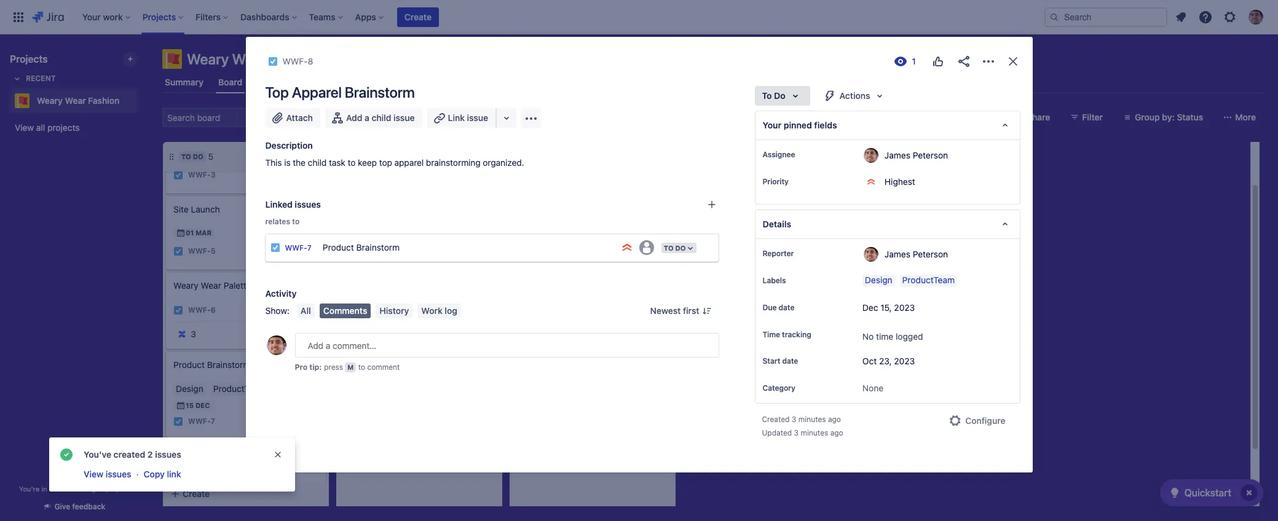 Task type: vqa. For each thing, say whether or not it's contained in the screenshot.
2nd Issue Type: Sub-Task image from the bottom of the Product Brainstorm dialog
no



Task type: locate. For each thing, give the bounding box(es) containing it.
weary wear fashion
[[187, 50, 320, 68], [37, 95, 120, 106]]

to do right priority: highest "icon"
[[664, 244, 686, 252]]

0 vertical spatial 15 dec
[[186, 401, 210, 409]]

date
[[779, 303, 795, 312], [782, 357, 798, 366]]

0 vertical spatial task image
[[268, 57, 278, 66]]

2 15 dec from the top
[[186, 490, 210, 498]]

task image left wwf-5 link
[[173, 247, 183, 256]]

wwf- inside wwf-6 link
[[188, 306, 211, 315]]

1 vertical spatial create button
[[163, 483, 329, 505]]

wwf-3 link
[[188, 170, 215, 180]]

relates
[[265, 217, 290, 226]]

view left all
[[15, 122, 34, 133]]

site launch
[[173, 204, 220, 215]]

1 vertical spatial design
[[409, 239, 437, 249]]

a inside button
[[365, 113, 369, 123]]

2 2023 from the top
[[894, 356, 915, 367]]

link an issue image
[[707, 200, 717, 210]]

Search board text field
[[164, 109, 257, 126]]

0 vertical spatial ago
[[828, 415, 841, 424]]

view all projects link
[[10, 117, 138, 139]]

calendar link
[[284, 71, 326, 93]]

jira image
[[32, 10, 64, 24], [32, 10, 64, 24]]

top apparel brainstorm up link
[[173, 448, 267, 459]]

0 horizontal spatial james peterson image
[[302, 168, 317, 183]]

add app image
[[524, 111, 539, 126]]

1 vertical spatial dec
[[195, 401, 210, 409]]

29
[[186, 152, 195, 160]]

the right is
[[293, 157, 306, 168]]

product
[[347, 239, 378, 249], [323, 242, 354, 252], [173, 360, 205, 370]]

2023 for dec 15, 2023
[[894, 302, 915, 313]]

wwf-6
[[188, 306, 216, 315]]

reporter pin to top image
[[796, 249, 806, 259]]

1 2023 from the top
[[894, 302, 915, 313]]

to right the task on the top of page
[[348, 157, 356, 168]]

2023
[[894, 302, 915, 313], [894, 356, 915, 367]]

to do button right priority: highest "icon"
[[660, 242, 697, 254]]

comments
[[323, 306, 367, 316]]

issues up project
[[106, 469, 131, 480]]

james peterson image left add people image
[[289, 108, 309, 127]]

fashion up view all projects link
[[88, 95, 120, 106]]

1 james peterson from the top
[[885, 150, 948, 160]]

minutes right the updated
[[801, 429, 828, 438]]

child left the task on the top of page
[[308, 157, 327, 168]]

fashion
[[269, 50, 320, 68], [88, 95, 120, 106]]

managed
[[74, 485, 104, 493]]

top apparel brainstorm up add
[[265, 84, 415, 101]]

0 vertical spatial to do button
[[755, 86, 810, 106]]

summary
[[165, 77, 203, 87]]

a right in
[[49, 485, 53, 493]]

a right add
[[365, 113, 369, 123]]

copy link
[[144, 469, 181, 480]]

fashion up calendar
[[269, 50, 320, 68]]

james for details
[[885, 249, 910, 259]]

to inside to do 5
[[181, 152, 191, 160]]

james peterson image
[[289, 108, 309, 127], [302, 244, 317, 259], [476, 296, 491, 310]]

1 peterson from the top
[[913, 150, 948, 160]]

james peterson image up product brainstorm link
[[476, 202, 491, 217]]

2 horizontal spatial 2
[[407, 151, 412, 162]]

15 december 2023 image
[[176, 401, 186, 411], [176, 401, 186, 411]]

1 horizontal spatial issue
[[467, 113, 488, 123]]

oct 23, 2023
[[862, 356, 915, 367]]

product listing design silos
[[347, 239, 458, 249]]

weary down recent
[[37, 95, 63, 106]]

brainstorm
[[345, 84, 415, 101], [173, 128, 217, 138], [356, 242, 400, 252], [207, 360, 250, 370], [223, 448, 267, 459]]

profile image of james peterson image
[[267, 336, 286, 355]]

1 vertical spatial wwf-7 link
[[188, 416, 215, 427]]

james peterson up "productteam"
[[885, 249, 948, 259]]

peterson up highest
[[913, 150, 948, 160]]

2 vertical spatial to
[[664, 244, 674, 252]]

your pinned fields
[[763, 120, 837, 130]]

0 vertical spatial peterson
[[913, 150, 948, 160]]

to up your
[[762, 90, 772, 101]]

2 peterson from the top
[[913, 249, 948, 259]]

wwf-
[[282, 56, 308, 66], [188, 171, 211, 180], [285, 243, 307, 253], [188, 247, 211, 256], [361, 298, 384, 308], [188, 306, 211, 315], [188, 417, 211, 426]]

15 dec for brainstorm
[[186, 401, 210, 409]]

create banner
[[0, 0, 1278, 34]]

0 vertical spatial design
[[347, 128, 374, 138]]

assignee
[[763, 150, 795, 159]]

view up managed
[[84, 469, 103, 480]]

due
[[763, 303, 777, 312]]

date right the start
[[782, 357, 798, 366]]

3 right created
[[792, 415, 796, 424]]

james peterson image
[[302, 168, 317, 183], [476, 202, 491, 217]]

to do up your
[[762, 90, 785, 101]]

1 vertical spatial 3
[[792, 415, 796, 424]]

0 horizontal spatial create button
[[163, 483, 329, 505]]

show:
[[265, 306, 290, 316]]

weary inside weary wear fashion link
[[37, 95, 63, 106]]

1 horizontal spatial the
[[377, 128, 389, 138]]

2
[[407, 151, 412, 162], [384, 298, 389, 308], [147, 449, 153, 460]]

james peterson image right log on the bottom of page
[[476, 296, 491, 310]]

do up wwf-3
[[193, 152, 203, 160]]

to left 'nov'
[[181, 152, 191, 160]]

01
[[186, 229, 194, 237]]

task image up link
[[173, 417, 183, 427]]

2 vertical spatial james peterson image
[[476, 296, 491, 310]]

palette
[[224, 280, 251, 291]]

weary wear fashion link
[[10, 89, 133, 113]]

3 for wwf-
[[211, 171, 215, 180]]

product brainstorm down "6"
[[173, 360, 250, 370]]

1 james from the top
[[885, 150, 910, 160]]

james down details element
[[885, 249, 910, 259]]

james peterson image right is
[[302, 168, 317, 183]]

top apparel brainstorm
[[265, 84, 415, 101], [173, 448, 267, 459]]

you're
[[19, 485, 40, 493]]

5 down mar on the top
[[211, 247, 215, 256]]

2023 right "23," on the bottom right of the page
[[894, 356, 915, 367]]

listing
[[380, 239, 407, 249]]

actions button
[[815, 86, 895, 106]]

search image
[[1049, 12, 1059, 22]]

wear up view all projects link
[[65, 95, 86, 106]]

0 horizontal spatial child
[[308, 157, 327, 168]]

create inside primary element
[[404, 11, 432, 22]]

to
[[762, 90, 772, 101], [181, 152, 191, 160], [664, 244, 674, 252]]

0 vertical spatial top apparel brainstorm
[[265, 84, 415, 101]]

design up 15,
[[865, 275, 892, 285]]

task image left wwf-2 link
[[347, 298, 357, 308]]

0 vertical spatial to do
[[762, 90, 785, 101]]

0 vertical spatial create
[[404, 11, 432, 22]]

do inside to do 5
[[193, 152, 203, 160]]

to right priority: highest "icon"
[[664, 244, 674, 252]]

top up link
[[173, 448, 188, 459]]

in
[[41, 485, 47, 493]]

1 vertical spatial wwf-7
[[188, 417, 215, 426]]

1 horizontal spatial issues
[[155, 449, 181, 460]]

1 vertical spatial james peterson image
[[302, 244, 317, 259]]

2 right 'comments'
[[384, 298, 389, 308]]

1 horizontal spatial design
[[409, 239, 437, 249]]

2 vertical spatial 2
[[147, 449, 153, 460]]

1 horizontal spatial wwf-7 link
[[285, 243, 312, 253]]

1 vertical spatial top apparel brainstorm
[[173, 448, 267, 459]]

0 horizontal spatial view
[[15, 122, 34, 133]]

0 horizontal spatial issue
[[394, 113, 415, 123]]

view
[[15, 122, 34, 133], [84, 469, 103, 480]]

wwf- inside wwf-2 link
[[361, 298, 384, 308]]

list
[[257, 77, 272, 87]]

1 horizontal spatial a
[[365, 113, 369, 123]]

2 right top
[[407, 151, 412, 162]]

date for oct 23, 2023
[[782, 357, 798, 366]]

0 vertical spatial dec
[[862, 302, 878, 313]]

organized.
[[483, 157, 524, 168]]

do up your
[[774, 90, 785, 101]]

your pinned fields element
[[755, 111, 1020, 140]]

child inside button
[[372, 113, 391, 123]]

2 horizontal spatial do
[[774, 90, 785, 101]]

brainstorming
[[426, 157, 481, 168]]

0 vertical spatial james peterson
[[885, 150, 948, 160]]

2023 right 15,
[[894, 302, 915, 313]]

weary wear fashion up view all projects link
[[37, 95, 120, 106]]

peterson up "productteam"
[[913, 249, 948, 259]]

2 horizontal spatial issues
[[295, 199, 321, 210]]

1 horizontal spatial child
[[372, 113, 391, 123]]

3 right the updated
[[794, 429, 799, 438]]

share image
[[956, 54, 971, 69]]

link
[[448, 113, 465, 123]]

accessories
[[219, 128, 267, 138]]

design down add
[[347, 128, 374, 138]]

configure
[[965, 416, 1005, 426]]

peterson for details
[[913, 249, 948, 259]]

dec 15, 2023
[[862, 302, 915, 313]]

1 vertical spatial 15
[[186, 490, 194, 498]]

0 vertical spatial fashion
[[269, 50, 320, 68]]

0 vertical spatial apparel
[[292, 84, 342, 101]]

view for view all projects
[[15, 122, 34, 133]]

menu bar containing all
[[294, 304, 463, 318]]

issue up design the weary wear site
[[394, 113, 415, 123]]

create button inside primary element
[[397, 7, 439, 27]]

0 horizontal spatial wwf-7 link
[[188, 416, 215, 427]]

launch
[[191, 204, 220, 215]]

2 15 from the top
[[186, 490, 194, 498]]

wwf- inside wwf-3 link
[[188, 171, 211, 180]]

3 for created
[[792, 415, 796, 424]]

wwf- inside wwf-8 link
[[282, 56, 308, 66]]

add
[[346, 113, 362, 123]]

1 horizontal spatial product brainstorm
[[323, 242, 400, 252]]

issues inside top apparel brainstorm dialog
[[295, 199, 321, 210]]

0 horizontal spatial 2
[[147, 449, 153, 460]]

tab list
[[155, 71, 1271, 93]]

recent
[[26, 74, 56, 83]]

wwf-8 link
[[282, 54, 313, 69]]

apparel
[[292, 84, 342, 101], [190, 448, 221, 459]]

peterson for your pinned fields
[[913, 150, 948, 160]]

2 for you've created 2 issues
[[147, 449, 153, 460]]

the down the add a child issue
[[377, 128, 389, 138]]

issues right linked
[[295, 199, 321, 210]]

team-
[[55, 485, 74, 493]]

1 issue from the left
[[394, 113, 415, 123]]

1 vertical spatial apparel
[[190, 448, 221, 459]]

0 vertical spatial 2023
[[894, 302, 915, 313]]

history button
[[376, 304, 413, 318]]

top up attach button
[[265, 84, 289, 101]]

2 vertical spatial dec
[[195, 490, 210, 498]]

weary wear fashion up list
[[187, 50, 320, 68]]

0 horizontal spatial design
[[347, 128, 374, 138]]

add people image
[[316, 110, 331, 125]]

issues for linked issues
[[295, 199, 321, 210]]

board
[[218, 77, 242, 87]]

2 james peterson from the top
[[885, 249, 948, 259]]

0 vertical spatial view
[[15, 122, 34, 133]]

task image up list
[[268, 57, 278, 66]]

design inside top apparel brainstorm dialog
[[865, 275, 892, 285]]

29 november 2023 image
[[176, 152, 186, 162], [176, 152, 186, 162]]

to down linked issues
[[292, 217, 300, 226]]

james peterson up highest
[[885, 150, 948, 160]]

0 vertical spatial weary wear fashion
[[187, 50, 320, 68]]

james peterson for your pinned fields
[[885, 150, 948, 160]]

Search field
[[1045, 7, 1167, 27]]

do
[[774, 90, 785, 101], [193, 152, 203, 160], [675, 244, 686, 252]]

you've
[[84, 449, 111, 460]]

details element
[[755, 210, 1020, 239]]

0 vertical spatial 15
[[186, 401, 194, 409]]

a
[[365, 113, 369, 123], [49, 485, 53, 493]]

1 vertical spatial 7
[[211, 417, 215, 426]]

link
[[167, 469, 181, 480]]

1 vertical spatial james peterson
[[885, 249, 948, 259]]

task image for wwf-5
[[173, 247, 183, 256]]

view issues
[[84, 469, 131, 480]]

reporter
[[763, 249, 794, 258]]

success image
[[59, 448, 74, 462]]

0 horizontal spatial top
[[173, 448, 188, 459]]

forms link
[[385, 71, 415, 93]]

0 vertical spatial 3
[[211, 171, 215, 180]]

1 vertical spatial the
[[293, 157, 306, 168]]

the inside top apparel brainstorm dialog
[[293, 157, 306, 168]]

0 horizontal spatial 7
[[211, 417, 215, 426]]

0 horizontal spatial wwf-7
[[188, 417, 215, 426]]

james peterson image for site launch
[[302, 244, 317, 259]]

wwf-7
[[285, 243, 312, 253], [188, 417, 215, 426]]

3 down 'nov'
[[211, 171, 215, 180]]

minutes right created
[[798, 415, 826, 424]]

ago right created
[[828, 415, 841, 424]]

weary up wwf-6
[[173, 280, 198, 291]]

date right due
[[779, 303, 795, 312]]

productteam
[[902, 275, 955, 285]]

menu bar
[[294, 304, 463, 318]]

james peterson
[[885, 150, 948, 160], [885, 249, 948, 259]]

actions
[[840, 90, 870, 101]]

james for your pinned fields
[[885, 150, 910, 160]]

task image for wwf-7
[[173, 417, 183, 427]]

5
[[208, 151, 213, 162], [211, 247, 215, 256]]

oct
[[862, 356, 877, 367]]

to do button up your
[[755, 86, 810, 106]]

1 vertical spatial james peterson image
[[476, 202, 491, 217]]

apparel inside dialog
[[292, 84, 342, 101]]

1 vertical spatial peterson
[[913, 249, 948, 259]]

to right m
[[358, 363, 365, 372]]

design
[[347, 128, 374, 138], [409, 239, 437, 249], [865, 275, 892, 285]]

1 15 dec from the top
[[186, 401, 210, 409]]

0 vertical spatial 2
[[407, 151, 412, 162]]

2 vertical spatial 3
[[794, 429, 799, 438]]

ago right the updated
[[830, 429, 843, 438]]

1 vertical spatial to
[[292, 217, 300, 226]]

2 vertical spatial do
[[675, 244, 686, 252]]

1 vertical spatial james
[[885, 249, 910, 259]]

wear left site
[[419, 128, 440, 138]]

0 horizontal spatial a
[[49, 485, 53, 493]]

nov
[[196, 152, 212, 160]]

0 vertical spatial wwf-7
[[285, 243, 312, 253]]

0 vertical spatial to
[[348, 157, 356, 168]]

logged
[[896, 331, 923, 342]]

task image
[[268, 57, 278, 66], [173, 247, 183, 256], [173, 417, 183, 427]]

1 horizontal spatial to do button
[[755, 86, 810, 106]]

feedback
[[72, 502, 105, 511]]

brainstorm down the search board text field
[[173, 128, 217, 138]]

weary wear fashion inside weary wear fashion link
[[37, 95, 120, 106]]

newest first button
[[643, 304, 719, 318]]

2 up copy
[[147, 449, 153, 460]]

0 vertical spatial child
[[372, 113, 391, 123]]

copy link to issue image
[[311, 56, 321, 66]]

01 march 2024 image
[[176, 228, 186, 238], [176, 228, 186, 238]]

2 horizontal spatial to
[[358, 363, 365, 372]]

vote options: no one has voted for this issue yet. image
[[930, 54, 945, 69]]

child up design the weary wear site
[[372, 113, 391, 123]]

wwf- inside wwf-5 link
[[188, 247, 211, 256]]

design left silos
[[409, 239, 437, 249]]

0 horizontal spatial weary wear fashion
[[37, 95, 120, 106]]

james up highest
[[885, 150, 910, 160]]

1 horizontal spatial 7
[[307, 243, 312, 253]]

15
[[186, 401, 194, 409], [186, 490, 194, 498]]

design for design link
[[865, 275, 892, 285]]

link issue button
[[427, 108, 497, 128]]

wwf-7 link for issue type: task image
[[285, 243, 312, 253]]

5 right "29"
[[208, 151, 213, 162]]

15 december 2023 image
[[176, 489, 186, 499], [176, 489, 186, 499]]

task image left wwf-3 link
[[173, 170, 183, 180]]

1 horizontal spatial to
[[348, 157, 356, 168]]

2 james from the top
[[885, 249, 910, 259]]

projects
[[10, 53, 48, 65]]

1 vertical spatial to
[[181, 152, 191, 160]]

james peterson image right highest icon
[[302, 244, 317, 259]]

1 15 from the top
[[186, 401, 194, 409]]

product brainstorm up the wwf-2
[[323, 242, 400, 252]]

created
[[762, 415, 790, 424]]

task image
[[173, 170, 183, 180], [347, 298, 357, 308], [173, 306, 183, 315]]

do right priority: highest "icon"
[[675, 244, 686, 252]]

0 vertical spatial create button
[[397, 7, 439, 27]]

james peterson for details
[[885, 249, 948, 259]]

0 vertical spatial date
[[779, 303, 795, 312]]

the
[[377, 128, 389, 138], [293, 157, 306, 168]]

1 horizontal spatial 2
[[384, 298, 389, 308]]

1 horizontal spatial apparel
[[292, 84, 342, 101]]

activity
[[265, 288, 297, 299]]

1 vertical spatial 15 dec
[[186, 490, 210, 498]]

1 vertical spatial child
[[308, 157, 327, 168]]

1 vertical spatial create
[[183, 489, 210, 499]]

task image left wwf-6 link
[[173, 306, 183, 315]]

2 vertical spatial task image
[[173, 417, 183, 427]]

you've created 2 issues
[[84, 449, 181, 460]]

1 vertical spatial task image
[[173, 247, 183, 256]]

01 mar
[[186, 229, 212, 237]]

0 horizontal spatial product brainstorm
[[173, 360, 250, 370]]

brainstorm up the add a child issue
[[345, 84, 415, 101]]

2 vertical spatial design
[[865, 275, 892, 285]]

issue right link
[[467, 113, 488, 123]]

2 vertical spatial issues
[[106, 469, 131, 480]]

brainstorm down "6"
[[207, 360, 250, 370]]

wwf-8
[[282, 56, 313, 66]]

product right highest icon
[[323, 242, 354, 252]]

issues up "copy link"
[[155, 449, 181, 460]]

0 horizontal spatial to
[[181, 152, 191, 160]]

0 horizontal spatial do
[[193, 152, 203, 160]]



Task type: describe. For each thing, give the bounding box(es) containing it.
timeline link
[[335, 71, 375, 93]]

link web pages and more image
[[499, 111, 514, 125]]

mar
[[196, 229, 212, 237]]

primary element
[[7, 0, 1045, 34]]

1 vertical spatial ago
[[830, 429, 843, 438]]

updated
[[762, 429, 792, 438]]

actions image
[[981, 54, 996, 69]]

0 horizontal spatial create
[[183, 489, 210, 499]]

dec for apparel
[[195, 490, 210, 498]]

link issue
[[448, 113, 488, 123]]

wwf-5
[[188, 247, 215, 256]]

wwf- for wwf-3 link
[[188, 171, 211, 180]]

1 vertical spatial 5
[[211, 247, 215, 256]]

add a child issue button
[[325, 108, 422, 128]]

2 issue from the left
[[467, 113, 488, 123]]

in
[[355, 152, 362, 160]]

your
[[763, 120, 781, 130]]

dec inside top apparel brainstorm dialog
[[862, 302, 878, 313]]

0 vertical spatial minutes
[[798, 415, 826, 424]]

wwf- for wwf-2 link
[[361, 298, 384, 308]]

quickstart
[[1184, 488, 1231, 499]]

1 vertical spatial to do button
[[660, 242, 697, 254]]

dec for brainstorm
[[195, 401, 210, 409]]

copy link button
[[142, 467, 182, 482]]

calendar
[[287, 77, 323, 87]]

additions
[[254, 280, 291, 291]]

1 horizontal spatial weary wear fashion
[[187, 50, 320, 68]]

brainstorm accessories
[[173, 128, 267, 138]]

newest first
[[650, 306, 699, 316]]

issue type: task image
[[270, 243, 280, 253]]

wwf-7 link for task icon for wwf-7
[[188, 416, 215, 427]]

task image for brainstorm accessories
[[173, 170, 183, 180]]

created 3 minutes ago updated 3 minutes ago
[[762, 415, 843, 438]]

wwf-7 inside top apparel brainstorm dialog
[[285, 243, 312, 253]]

design for design the weary wear site
[[347, 128, 374, 138]]

task image for product listing design silos
[[347, 298, 357, 308]]

top apparel brainstorm dialog
[[246, 37, 1033, 473]]

log
[[445, 306, 457, 316]]

top
[[379, 157, 392, 168]]

copy
[[144, 469, 165, 480]]

pro tip: press m to comment
[[295, 363, 400, 372]]

time
[[763, 330, 780, 339]]

top apparel brainstorm inside dialog
[[265, 84, 415, 101]]

brainstorm up the wwf-2
[[356, 242, 400, 252]]

task
[[329, 157, 345, 168]]

apparel
[[394, 157, 424, 168]]

wwf- for wwf-5 link
[[188, 247, 211, 256]]

close image
[[1005, 54, 1020, 69]]

dismiss quickstart image
[[1239, 483, 1259, 503]]

weary up board
[[187, 50, 229, 68]]

issues for view issues
[[106, 469, 131, 480]]

keep
[[358, 157, 377, 168]]

tab list containing board
[[155, 71, 1271, 93]]

due date
[[763, 303, 795, 312]]

give feedback
[[55, 502, 105, 511]]

collapse recent projects image
[[10, 71, 25, 86]]

project
[[106, 485, 128, 493]]

wwf- for wwf-6 link
[[188, 306, 211, 315]]

23,
[[879, 356, 892, 367]]

0 vertical spatial to
[[762, 90, 772, 101]]

7 inside top apparel brainstorm dialog
[[307, 243, 312, 253]]

work log
[[421, 306, 457, 316]]

1 horizontal spatial to do
[[762, 90, 785, 101]]

wwf- for wwf-8 link
[[282, 56, 308, 66]]

projects
[[47, 122, 80, 133]]

quickstart button
[[1160, 480, 1263, 507]]

site
[[173, 204, 189, 215]]

category
[[763, 384, 795, 393]]

product brainstorm inside top apparel brainstorm dialog
[[323, 242, 400, 252]]

attach
[[286, 113, 313, 123]]

weary down the add a child issue
[[392, 128, 417, 138]]

none
[[862, 383, 884, 394]]

no
[[862, 331, 874, 342]]

configure link
[[941, 412, 1013, 431]]

wear up list
[[232, 50, 266, 68]]

start
[[763, 357, 780, 366]]

2 for in progress 2
[[407, 151, 412, 162]]

you're in a team-managed project
[[19, 485, 128, 493]]

wwf-2 link
[[361, 298, 389, 308]]

1 horizontal spatial do
[[675, 244, 686, 252]]

dismiss image
[[273, 450, 283, 460]]

progress
[[364, 152, 402, 160]]

list link
[[255, 71, 274, 93]]

wear up "6"
[[201, 280, 221, 291]]

1 vertical spatial issues
[[155, 449, 181, 460]]

1 horizontal spatial to
[[664, 244, 674, 252]]

1 vertical spatial minutes
[[801, 429, 828, 438]]

no time logged
[[862, 331, 923, 342]]

wwf-6 link
[[188, 305, 216, 316]]

0 vertical spatial james peterson image
[[302, 168, 317, 183]]

brainstorm left dismiss image
[[223, 448, 267, 459]]

newest first image
[[702, 306, 712, 316]]

this
[[265, 157, 282, 168]]

created
[[114, 449, 145, 460]]

wwf-3
[[188, 171, 215, 180]]

Add a comment… field
[[295, 333, 719, 358]]

give
[[55, 502, 70, 511]]

fields
[[814, 120, 837, 130]]

0 vertical spatial 5
[[208, 151, 213, 162]]

description
[[265, 140, 313, 151]]

1 vertical spatial 2
[[384, 298, 389, 308]]

15 for top
[[186, 490, 194, 498]]

1 horizontal spatial james peterson image
[[476, 202, 491, 217]]

view issues link
[[82, 467, 133, 482]]

is
[[284, 157, 291, 168]]

2 vertical spatial to
[[358, 363, 365, 372]]

james peterson image for product listing design silos
[[476, 296, 491, 310]]

1 vertical spatial to do
[[664, 244, 686, 252]]

15 dec for apparel
[[186, 490, 210, 498]]

details
[[763, 219, 791, 229]]

highest image
[[289, 247, 299, 256]]

15 for product
[[186, 401, 194, 409]]

date for dec 15, 2023
[[779, 303, 795, 312]]

all button
[[297, 304, 315, 318]]

pro
[[295, 363, 307, 372]]

medium image
[[306, 306, 316, 315]]

product inside top apparel brainstorm dialog
[[323, 242, 354, 252]]

1 vertical spatial top
[[173, 448, 188, 459]]

design link
[[862, 275, 895, 287]]

wear inside weary wear fashion link
[[65, 95, 86, 106]]

0 vertical spatial james peterson image
[[289, 108, 309, 127]]

15,
[[881, 302, 892, 313]]

time
[[876, 331, 893, 342]]

work log button
[[418, 304, 461, 318]]

this is the child task to keep top apparel brainstorming organized.
[[265, 157, 524, 168]]

m
[[348, 363, 354, 371]]

2023 for oct 23, 2023
[[894, 356, 915, 367]]

view for view issues
[[84, 469, 103, 480]]

tracking
[[782, 330, 811, 339]]

add a child issue
[[346, 113, 415, 123]]

in progress 2
[[355, 151, 412, 162]]

product down wwf-6 link
[[173, 360, 205, 370]]

design the weary wear site
[[347, 128, 456, 138]]

top inside dialog
[[265, 84, 289, 101]]

menu bar inside top apparel brainstorm dialog
[[294, 304, 463, 318]]

priority: highest image
[[621, 242, 633, 254]]

time tracking
[[763, 330, 811, 339]]

silos
[[439, 239, 458, 249]]

attach button
[[265, 108, 320, 128]]

0 vertical spatial do
[[774, 90, 785, 101]]

check image
[[1167, 486, 1182, 500]]

view all projects
[[15, 122, 80, 133]]

labels
[[763, 276, 786, 285]]

to do 5
[[181, 151, 213, 162]]

start date
[[763, 357, 798, 366]]

0 horizontal spatial fashion
[[88, 95, 120, 106]]

press
[[324, 363, 343, 372]]

product left "listing"
[[347, 239, 378, 249]]

comments button
[[320, 304, 371, 318]]

linked issues
[[265, 199, 321, 210]]

forms
[[387, 77, 413, 87]]



